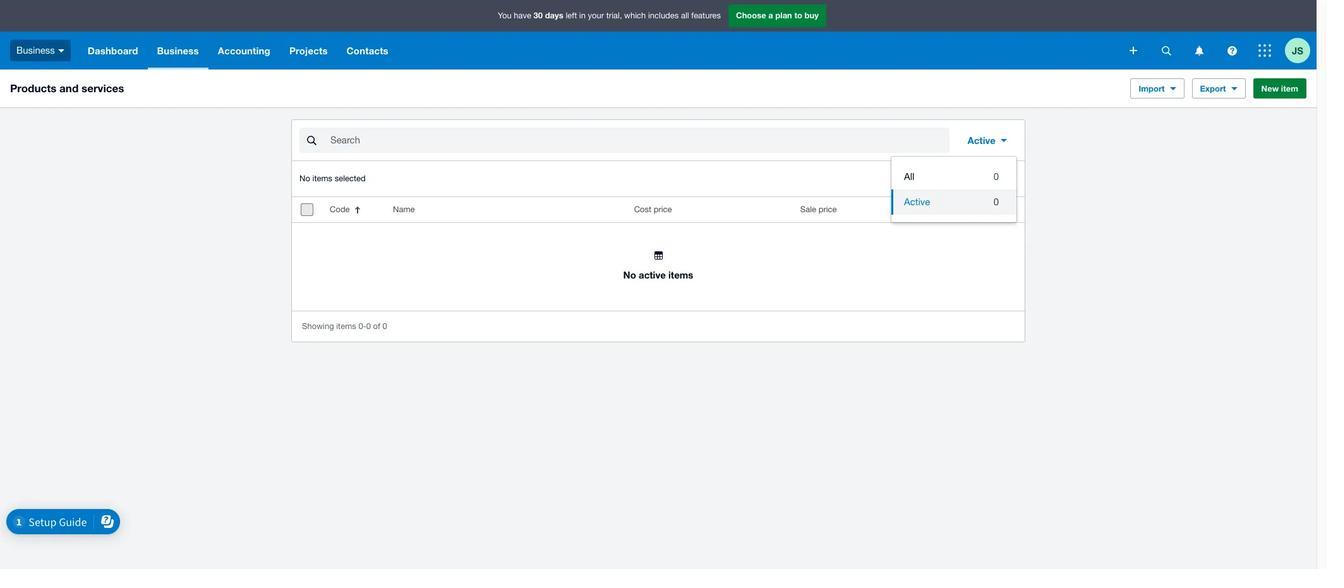 Task type: describe. For each thing, give the bounding box(es) containing it.
price for cost price
[[654, 205, 672, 214]]

choose a plan to buy
[[736, 10, 819, 20]]

code
[[330, 205, 350, 214]]

0 down archive
[[994, 197, 1000, 207]]

dashboard
[[88, 45, 138, 56]]

no for no items selected
[[300, 174, 310, 183]]

import button
[[1131, 78, 1185, 99]]

active inside popup button
[[968, 135, 996, 146]]

contacts button
[[337, 32, 398, 70]]

item
[[1282, 83, 1299, 94]]

export
[[1201, 83, 1227, 94]]

sale price
[[801, 205, 837, 214]]

products and services
[[10, 82, 124, 95]]

you have 30 days left in your trial, which includes all features
[[498, 10, 721, 20]]

0 horizontal spatial business
[[16, 45, 55, 55]]

sale
[[801, 205, 817, 214]]

0 left of at the bottom left
[[366, 322, 371, 331]]

0 down active popup button
[[994, 171, 1000, 182]]

you
[[498, 11, 512, 20]]

name
[[393, 205, 415, 214]]

price for sale price
[[819, 205, 837, 214]]

choose
[[736, 10, 767, 20]]

contacts
[[347, 45, 389, 56]]

archive button
[[973, 169, 1018, 189]]

to
[[795, 10, 803, 20]]

services
[[82, 82, 124, 95]]

left
[[566, 11, 577, 20]]

no active items
[[624, 269, 694, 280]]

all
[[905, 171, 915, 182]]

banner containing js
[[0, 0, 1317, 70]]

export button
[[1193, 78, 1246, 99]]

a
[[769, 10, 774, 20]]

accounting button
[[208, 32, 280, 70]]

0 right of at the bottom left
[[383, 322, 387, 331]]

30
[[534, 10, 543, 20]]

active button
[[958, 128, 1018, 153]]

cost price button
[[511, 197, 680, 223]]

have
[[514, 11, 532, 20]]

js
[[1293, 45, 1304, 56]]

in
[[580, 11, 586, 20]]

2 business button from the left
[[148, 32, 208, 70]]

trial,
[[607, 11, 622, 20]]

projects button
[[280, 32, 337, 70]]

no for no active items
[[624, 269, 637, 280]]

no items selected
[[300, 174, 366, 183]]

showing
[[302, 322, 334, 331]]

buy
[[805, 10, 819, 20]]

Search search field
[[329, 128, 950, 152]]

import
[[1139, 83, 1165, 94]]

js button
[[1286, 32, 1317, 70]]

all
[[681, 11, 689, 20]]



Task type: locate. For each thing, give the bounding box(es) containing it.
1 horizontal spatial no
[[624, 269, 637, 280]]

active
[[639, 269, 666, 280]]

your
[[588, 11, 604, 20]]

price
[[654, 205, 672, 214], [819, 205, 837, 214]]

selected
[[335, 174, 366, 183]]

items left 0-
[[336, 322, 356, 331]]

items right active
[[669, 269, 694, 280]]

price inside cost price button
[[654, 205, 672, 214]]

new
[[1262, 83, 1280, 94]]

0 horizontal spatial no
[[300, 174, 310, 183]]

0 vertical spatial no
[[300, 174, 310, 183]]

navigation
[[78, 32, 1121, 70]]

2 horizontal spatial items
[[669, 269, 694, 280]]

2 vertical spatial items
[[336, 322, 356, 331]]

no left selected
[[300, 174, 310, 183]]

items left selected
[[313, 174, 333, 183]]

plan
[[776, 10, 793, 20]]

active
[[968, 135, 996, 146], [905, 197, 931, 207]]

business button
[[0, 32, 78, 70], [148, 32, 208, 70]]

0 vertical spatial items
[[313, 174, 333, 183]]

0 vertical spatial active
[[968, 135, 996, 146]]

items
[[313, 174, 333, 183], [669, 269, 694, 280], [336, 322, 356, 331]]

2 price from the left
[[819, 205, 837, 214]]

new item
[[1262, 83, 1299, 94]]

active down all
[[905, 197, 931, 207]]

0 horizontal spatial business button
[[0, 32, 78, 70]]

0-
[[359, 322, 366, 331]]

which
[[625, 11, 646, 20]]

code button
[[322, 197, 386, 223]]

items for no items selected
[[313, 174, 333, 183]]

features
[[692, 11, 721, 20]]

and
[[59, 82, 79, 95]]

dashboard link
[[78, 32, 148, 70]]

days
[[545, 10, 564, 20]]

1 horizontal spatial price
[[819, 205, 837, 214]]

1 vertical spatial active
[[905, 197, 931, 207]]

1 horizontal spatial items
[[336, 322, 356, 331]]

accounting
[[218, 45, 271, 56]]

no inside list of items with cost price, sale price and quantity element
[[624, 269, 637, 280]]

banner
[[0, 0, 1317, 70]]

quantity
[[956, 205, 987, 214]]

archive
[[981, 174, 1010, 184]]

business inside navigation
[[157, 45, 199, 56]]

1 vertical spatial items
[[669, 269, 694, 280]]

svg image
[[58, 49, 64, 52]]

sale price button
[[680, 197, 845, 223]]

0
[[994, 171, 1000, 182], [994, 197, 1000, 207], [366, 322, 371, 331], [383, 322, 387, 331]]

items for showing items 0-0 of 0
[[336, 322, 356, 331]]

list box containing all
[[892, 157, 1017, 223]]

of
[[373, 322, 380, 331]]

list of items with cost price, sale price and quantity element
[[292, 197, 1025, 311]]

1 horizontal spatial business button
[[148, 32, 208, 70]]

includes
[[649, 11, 679, 20]]

1 horizontal spatial active
[[968, 135, 996, 146]]

quantity button
[[845, 197, 995, 223]]

1 business button from the left
[[0, 32, 78, 70]]

1 horizontal spatial business
[[157, 45, 199, 56]]

1 price from the left
[[654, 205, 672, 214]]

new item button
[[1254, 78, 1307, 99]]

price right sale on the top right of page
[[819, 205, 837, 214]]

showing items 0-0 of 0
[[302, 322, 387, 331]]

no
[[300, 174, 310, 183], [624, 269, 637, 280]]

price inside sale price button
[[819, 205, 837, 214]]

navigation containing dashboard
[[78, 32, 1121, 70]]

price right cost
[[654, 205, 672, 214]]

list box
[[892, 157, 1017, 223]]

cost price
[[634, 205, 672, 214]]

navigation inside banner
[[78, 32, 1121, 70]]

active up archive
[[968, 135, 996, 146]]

0 horizontal spatial price
[[654, 205, 672, 214]]

0 horizontal spatial active
[[905, 197, 931, 207]]

business
[[16, 45, 55, 55], [157, 45, 199, 56]]

name button
[[386, 197, 511, 223]]

0 horizontal spatial items
[[313, 174, 333, 183]]

cost
[[634, 205, 652, 214]]

products
[[10, 82, 56, 95]]

1 vertical spatial no
[[624, 269, 637, 280]]

svg image
[[1259, 44, 1272, 57], [1162, 46, 1172, 55], [1196, 46, 1204, 55], [1228, 46, 1237, 55], [1130, 47, 1138, 54]]

no left active
[[624, 269, 637, 280]]

projects
[[289, 45, 328, 56]]



Task type: vqa. For each thing, say whether or not it's contained in the screenshot.
914.55 1 upcoming transaction
no



